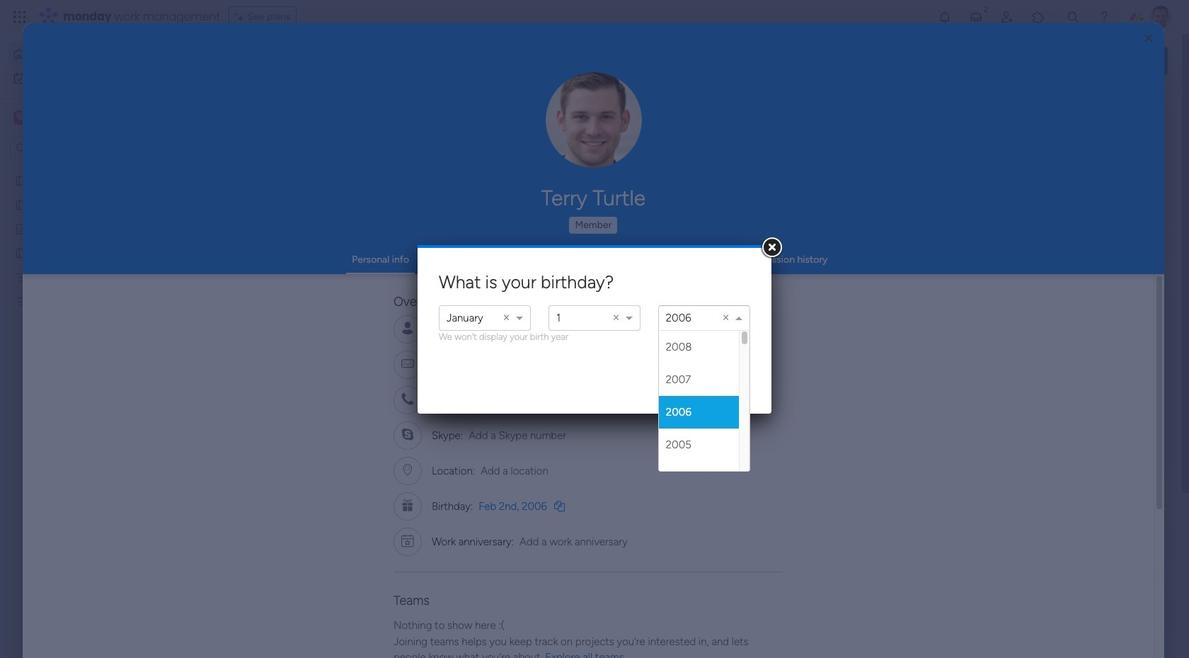 Task type: locate. For each thing, give the bounding box(es) containing it.
dapulse x slim image
[[1147, 103, 1164, 120]]

0 horizontal spatial copied! image
[[526, 323, 537, 334]]

2 component image from the left
[[468, 281, 481, 294]]

0 horizontal spatial component image
[[237, 281, 249, 294]]

2005 option
[[659, 429, 739, 461]]

close image
[[1145, 33, 1154, 44]]

list box
[[0, 165, 181, 504], [659, 331, 750, 494]]

help center element
[[956, 584, 1169, 641]]

None field
[[666, 306, 670, 332]]

0 horizontal spatial add to favorites image
[[420, 432, 434, 447]]

search everything image
[[1067, 10, 1081, 24]]

update feed image
[[970, 10, 984, 24]]

public dashboard image
[[15, 222, 28, 235]]

1 horizontal spatial component image
[[468, 281, 481, 294]]

0 vertical spatial add to favorites image
[[883, 259, 897, 273]]

quick search results list box
[[219, 132, 922, 494]]

add to favorites image
[[883, 259, 897, 273], [420, 432, 434, 447]]

component image
[[237, 281, 249, 294], [468, 281, 481, 294]]

0 vertical spatial copied! image
[[526, 323, 537, 334]]

2006 option
[[659, 396, 739, 429]]

terry turtle image
[[1150, 6, 1173, 28]]

1 vertical spatial copied! image
[[555, 500, 565, 511]]

notifications image
[[938, 10, 953, 24]]

public board image
[[15, 174, 28, 187], [15, 198, 28, 211], [15, 246, 28, 259], [237, 259, 252, 274], [468, 259, 484, 274]]

invite members image
[[1001, 10, 1015, 24]]

copied! image
[[526, 323, 537, 334], [555, 500, 565, 511]]

2004 option
[[659, 461, 739, 494]]

1 vertical spatial add to favorites image
[[420, 432, 434, 447]]

option
[[0, 168, 181, 170], [447, 312, 483, 324], [557, 312, 561, 324], [666, 312, 692, 324]]

2007 option
[[659, 363, 739, 396]]



Task type: describe. For each thing, give the bounding box(es) containing it.
select product image
[[13, 10, 27, 24]]

1 component image from the left
[[237, 281, 249, 294]]

1 horizontal spatial add to favorites image
[[883, 259, 897, 273]]

2 image
[[980, 1, 993, 17]]

getting started element
[[956, 516, 1169, 573]]

templates image image
[[969, 285, 1156, 383]]

0 horizontal spatial list box
[[0, 165, 181, 504]]

1 horizontal spatial copied! image
[[555, 500, 565, 511]]

monday marketplace image
[[1032, 10, 1046, 24]]

workspace image
[[16, 110, 25, 125]]

help image
[[1098, 10, 1112, 24]]

1 horizontal spatial list box
[[659, 331, 750, 494]]

2008 option
[[659, 331, 739, 363]]

workspace image
[[13, 110, 28, 125]]

see plans image
[[235, 9, 248, 25]]



Task type: vqa. For each thing, say whether or not it's contained in the screenshot.
Quick search results list box
yes



